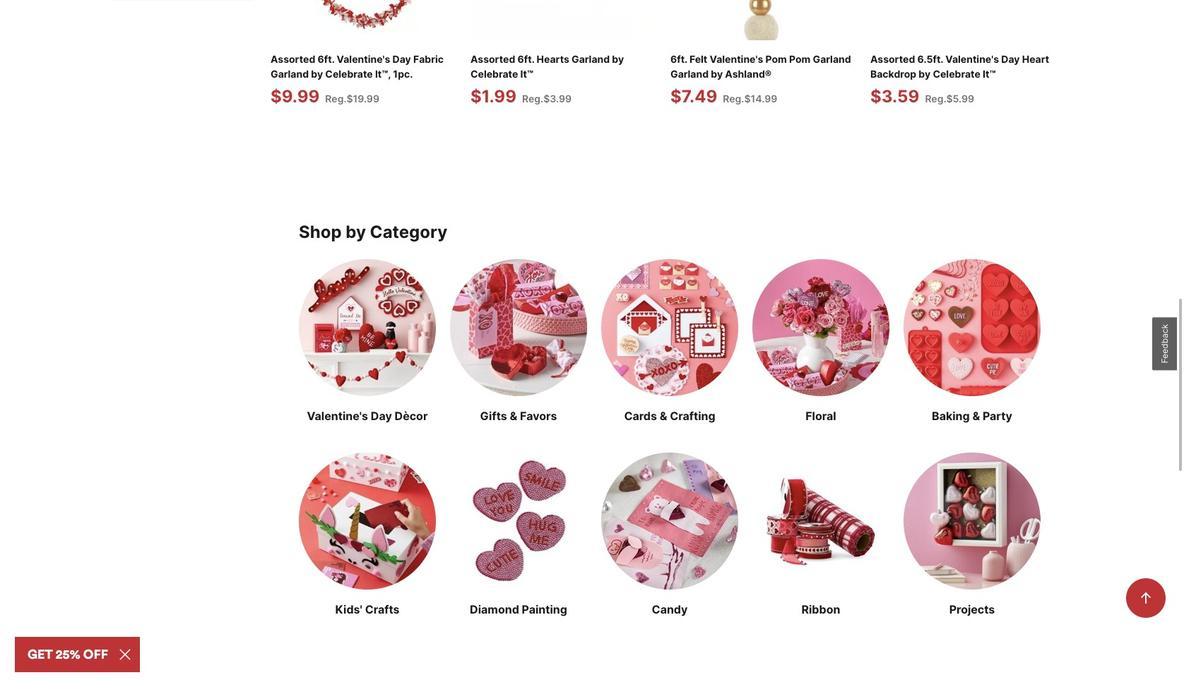 Task type: vqa. For each thing, say whether or not it's contained in the screenshot.


Task type: describe. For each thing, give the bounding box(es) containing it.
diamond painting link
[[450, 453, 587, 618]]

6ft. for $1.99
[[518, 53, 535, 65]]

ribbon image
[[753, 453, 890, 590]]

valentine's day dècor
[[307, 409, 428, 423]]

6.5ft.
[[918, 53, 943, 65]]

candy
[[652, 603, 688, 617]]

kids' crafts link
[[299, 453, 436, 618]]

1pc.
[[393, 68, 413, 80]]

valentine's inside 'link'
[[307, 409, 368, 423]]

assorted 6ft. valentine's day fabric garland by celebrate it™, 1pc. $9.99 reg.$19.99
[[271, 53, 444, 107]]

valentine's day dècor image
[[299, 259, 436, 396]]

diamond painting
[[470, 603, 567, 617]]

reg.$3.99
[[522, 92, 572, 104]]

2 pom from the left
[[789, 53, 811, 65]]

valentine's day dècor link
[[299, 259, 436, 425]]

kids' crafts
[[335, 603, 400, 617]]

assorted 6.5ft. valentine's day heart backdrop by celebrate it™ image
[[871, 0, 1057, 40]]

diamond
[[470, 603, 519, 617]]

garland inside assorted 6ft. hearts garland by celebrate it™ $1.99 reg.$3.99
[[572, 53, 610, 65]]

assorted 6.5ft. valentine's day heart backdrop by celebrate it™ $3.59 reg.$5.99
[[871, 53, 1050, 107]]

cards & crafting image
[[601, 259, 739, 396]]

candy link
[[601, 453, 739, 618]]

$7.49
[[671, 86, 718, 107]]

diamond painting image
[[450, 453, 587, 590]]

& for baking
[[973, 409, 980, 423]]

projects link
[[904, 453, 1041, 618]]

favors
[[520, 409, 557, 423]]

by inside assorted 6ft. hearts garland by celebrate it™ $1.99 reg.$3.99
[[612, 53, 624, 65]]

by inside assorted 6ft. valentine's day fabric garland by celebrate it™, 1pc. $9.99 reg.$19.99
[[311, 68, 323, 80]]

cards
[[624, 409, 657, 423]]

ashland®
[[725, 68, 772, 80]]

ribbon
[[802, 603, 841, 617]]

assorted 6ft. hearts garland by celebrate it™ $1.99 reg.$3.99
[[471, 53, 624, 107]]

assorted for $9.99
[[271, 53, 315, 65]]

celebrate for $9.99
[[325, 68, 373, 80]]

it™ inside assorted 6.5ft. valentine's day heart backdrop by celebrate it™ $3.59 reg.$5.99
[[983, 68, 996, 80]]

baking
[[932, 409, 970, 423]]

felt
[[690, 53, 708, 65]]

heart
[[1022, 53, 1050, 65]]

6ft. for celebrate
[[318, 53, 335, 65]]

crafting
[[670, 409, 716, 423]]

category
[[370, 222, 448, 242]]

day inside 'link'
[[371, 409, 392, 423]]

gifts & favors image
[[450, 259, 587, 396]]

baking & decorating supplies image
[[904, 259, 1041, 396]]

reg.$14.99
[[723, 92, 778, 104]]

by right 'shop'
[[346, 222, 366, 242]]

assorted 6ft. valentine's day fabric garland by celebrate it™, 1pc. image
[[271, 0, 457, 40]]



Task type: locate. For each thing, give the bounding box(es) containing it.
3 & from the left
[[973, 409, 980, 423]]

1 pom from the left
[[766, 53, 787, 65]]

party
[[983, 409, 1013, 423]]

3 6ft. from the left
[[671, 53, 687, 65]]

& right 'cards'
[[660, 409, 667, 423]]

$3.59
[[871, 86, 920, 107]]

0 horizontal spatial it™
[[521, 68, 534, 80]]

6ft. felt valentine's pom pom garland garland by ashland® image
[[671, 0, 857, 40]]

reg.$5.99
[[925, 92, 975, 104]]

gifts & favors link
[[450, 259, 587, 425]]

&
[[510, 409, 517, 423], [660, 409, 667, 423], [973, 409, 980, 423]]

reg.$19.99
[[325, 92, 380, 104]]

garland inside assorted 6ft. valentine's day fabric garland by celebrate it™, 1pc. $9.99 reg.$19.99
[[271, 68, 309, 80]]

day
[[393, 53, 411, 65], [1002, 53, 1020, 65], [371, 409, 392, 423]]

assorted up $9.99
[[271, 53, 315, 65]]

6ft. felt valentine's pom pom garland garland by ashland® $7.49 reg.$14.99
[[671, 53, 851, 107]]

by inside assorted 6.5ft. valentine's day heart backdrop by celebrate it™ $3.59 reg.$5.99
[[919, 68, 931, 80]]

6ft. inside 6ft. felt valentine's pom pom garland garland by ashland® $7.49 reg.$14.99
[[671, 53, 687, 65]]

0 horizontal spatial celebrate
[[325, 68, 373, 80]]

1 & from the left
[[510, 409, 517, 423]]

by right hearts
[[612, 53, 624, 65]]

candy image
[[601, 453, 739, 590]]

by inside 6ft. felt valentine's pom pom garland garland by ashland® $7.49 reg.$14.99
[[711, 68, 723, 80]]

by up $9.99
[[311, 68, 323, 80]]

2 assorted from the left
[[471, 53, 515, 65]]

6ft. inside assorted 6ft. hearts garland by celebrate it™ $1.99 reg.$3.99
[[518, 53, 535, 65]]

celebrate up reg.$5.99
[[933, 68, 981, 80]]

celebrate inside assorted 6ft. valentine's day fabric garland by celebrate it™, 1pc. $9.99 reg.$19.99
[[325, 68, 373, 80]]

celebrate for $3.59
[[933, 68, 981, 80]]

projects image
[[904, 453, 1041, 590]]

floral image
[[753, 259, 890, 396]]

by
[[612, 53, 624, 65], [311, 68, 323, 80], [711, 68, 723, 80], [919, 68, 931, 80], [346, 222, 366, 242]]

day inside assorted 6ft. valentine's day fabric garland by celebrate it™, 1pc. $9.99 reg.$19.99
[[393, 53, 411, 65]]

garland
[[572, 53, 610, 65], [813, 53, 851, 65], [271, 68, 309, 80], [671, 68, 709, 80]]

pom down 6ft. felt valentine's pom pom garland garland by ashland® image
[[789, 53, 811, 65]]

kids' valentine's day crafts image
[[299, 453, 436, 590]]

celebrate inside assorted 6.5ft. valentine's day heart backdrop by celebrate it™ $3.59 reg.$5.99
[[933, 68, 981, 80]]

projects
[[950, 603, 995, 617]]

baking & party link
[[904, 259, 1041, 425]]

2 it™ from the left
[[983, 68, 996, 80]]

ribbon link
[[753, 453, 890, 618]]

3 celebrate from the left
[[933, 68, 981, 80]]

6ft. left felt
[[671, 53, 687, 65]]

2 & from the left
[[660, 409, 667, 423]]

assorted up backdrop at the right of page
[[871, 53, 915, 65]]

painting
[[522, 603, 567, 617]]

assorted for $1.99
[[471, 53, 515, 65]]

6ft. up reg.$19.99
[[318, 53, 335, 65]]

1 celebrate from the left
[[325, 68, 373, 80]]

day up 1pc. at left
[[393, 53, 411, 65]]

6ft.
[[318, 53, 335, 65], [518, 53, 535, 65], [671, 53, 687, 65]]

0 horizontal spatial pom
[[766, 53, 787, 65]]

& inside gifts & favors link
[[510, 409, 517, 423]]

shop by category
[[299, 222, 448, 242]]

pom
[[766, 53, 787, 65], [789, 53, 811, 65]]

0 horizontal spatial 6ft.
[[318, 53, 335, 65]]

& inside the baking & party link
[[973, 409, 980, 423]]

celebrate
[[325, 68, 373, 80], [471, 68, 518, 80], [933, 68, 981, 80]]

cards & crafting
[[624, 409, 716, 423]]

celebrate inside assorted 6ft. hearts garland by celebrate it™ $1.99 reg.$3.99
[[471, 68, 518, 80]]

kids'
[[335, 603, 362, 617]]

valentine's inside assorted 6.5ft. valentine's day heart backdrop by celebrate it™ $3.59 reg.$5.99
[[946, 53, 999, 65]]

day for 1pc.
[[393, 53, 411, 65]]

1 assorted from the left
[[271, 53, 315, 65]]

dècor
[[395, 409, 428, 423]]

valentine's for reg.$14.99
[[710, 53, 763, 65]]

assorted 6ft. hearts garland by celebrate it™ image
[[471, 0, 657, 40]]

assorted for $3.59
[[871, 53, 915, 65]]

it™
[[521, 68, 534, 80], [983, 68, 996, 80]]

1 horizontal spatial assorted
[[471, 53, 515, 65]]

pom up ashland®
[[766, 53, 787, 65]]

hearts
[[537, 53, 570, 65]]

day for $3.59
[[1002, 53, 1020, 65]]

& for gifts
[[510, 409, 517, 423]]

gifts & favors
[[480, 409, 557, 423]]

assorted inside assorted 6ft. valentine's day fabric garland by celebrate it™, 1pc. $9.99 reg.$19.99
[[271, 53, 315, 65]]

celebrate up "$1.99"
[[471, 68, 518, 80]]

floral link
[[753, 259, 890, 425]]

shop
[[299, 222, 342, 242]]

baking & party
[[932, 409, 1013, 423]]

2 horizontal spatial assorted
[[871, 53, 915, 65]]

assorted inside assorted 6ft. hearts garland by celebrate it™ $1.99 reg.$3.99
[[471, 53, 515, 65]]

& right gifts
[[510, 409, 517, 423]]

6ft. inside assorted 6ft. valentine's day fabric garland by celebrate it™, 1pc. $9.99 reg.$19.99
[[318, 53, 335, 65]]

1 horizontal spatial &
[[660, 409, 667, 423]]

3 assorted from the left
[[871, 53, 915, 65]]

assorted up "$1.99"
[[471, 53, 515, 65]]

0 horizontal spatial &
[[510, 409, 517, 423]]

by down 6.5ft.
[[919, 68, 931, 80]]

6ft. left hearts
[[518, 53, 535, 65]]

& for cards
[[660, 409, 667, 423]]

celebrate up reg.$19.99
[[325, 68, 373, 80]]

valentine's inside assorted 6ft. valentine's day fabric garland by celebrate it™, 1pc. $9.99 reg.$19.99
[[337, 53, 390, 65]]

1 horizontal spatial 6ft.
[[518, 53, 535, 65]]

valentine's inside 6ft. felt valentine's pom pom garland garland by ashland® $7.49 reg.$14.99
[[710, 53, 763, 65]]

assorted inside assorted 6.5ft. valentine's day heart backdrop by celebrate it™ $3.59 reg.$5.99
[[871, 53, 915, 65]]

assorted
[[271, 53, 315, 65], [471, 53, 515, 65], [871, 53, 915, 65]]

valentine's for $9.99
[[337, 53, 390, 65]]

day inside assorted 6.5ft. valentine's day heart backdrop by celebrate it™ $3.59 reg.$5.99
[[1002, 53, 1020, 65]]

0 horizontal spatial assorted
[[271, 53, 315, 65]]

2 6ft. from the left
[[518, 53, 535, 65]]

2 horizontal spatial 6ft.
[[671, 53, 687, 65]]

1 horizontal spatial celebrate
[[471, 68, 518, 80]]

1 horizontal spatial it™
[[983, 68, 996, 80]]

day left dècor
[[371, 409, 392, 423]]

1 horizontal spatial pom
[[789, 53, 811, 65]]

by left ashland®
[[711, 68, 723, 80]]

it™ up reg.$3.99
[[521, 68, 534, 80]]

$1.99
[[471, 86, 517, 107]]

crafts
[[365, 603, 400, 617]]

2 horizontal spatial celebrate
[[933, 68, 981, 80]]

valentine's for reg.$5.99
[[946, 53, 999, 65]]

1 6ft. from the left
[[318, 53, 335, 65]]

0 horizontal spatial day
[[371, 409, 392, 423]]

2 horizontal spatial &
[[973, 409, 980, 423]]

cards & crafting link
[[601, 259, 739, 425]]

gifts
[[480, 409, 507, 423]]

fabric
[[413, 53, 444, 65]]

backdrop
[[871, 68, 917, 80]]

2 celebrate from the left
[[471, 68, 518, 80]]

it™,
[[375, 68, 391, 80]]

& left party
[[973, 409, 980, 423]]

it™ inside assorted 6ft. hearts garland by celebrate it™ $1.99 reg.$3.99
[[521, 68, 534, 80]]

$9.99
[[271, 86, 320, 107]]

1 it™ from the left
[[521, 68, 534, 80]]

floral
[[806, 409, 837, 423]]

it™ down assorted 6.5ft. valentine's day heart backdrop by celebrate it™ image
[[983, 68, 996, 80]]

day left heart
[[1002, 53, 1020, 65]]

valentine's
[[337, 53, 390, 65], [710, 53, 763, 65], [946, 53, 999, 65], [307, 409, 368, 423]]

2 horizontal spatial day
[[1002, 53, 1020, 65]]

1 horizontal spatial day
[[393, 53, 411, 65]]

& inside cards & crafting link
[[660, 409, 667, 423]]



